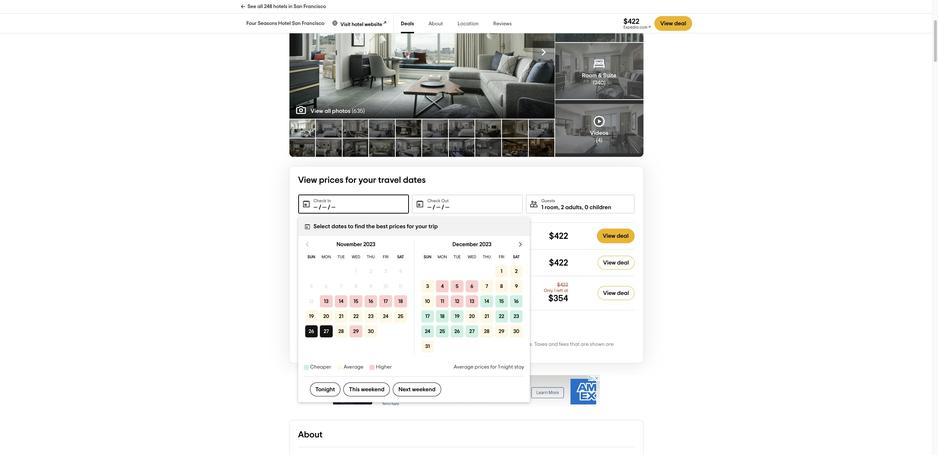 Task type: describe. For each thing, give the bounding box(es) containing it.
travel
[[378, 176, 401, 185]]

2 and from the left
[[512, 342, 521, 347]]

( for 240
[[593, 80, 595, 86]]

tue nov 21 2023 cell
[[334, 309, 349, 324]]

row containing 17
[[420, 309, 524, 324]]

12 for sun nov 12 2023 cell
[[309, 299, 314, 304]]

stay
[[515, 365, 525, 370]]

$354
[[549, 294, 569, 303]]

hotel
[[278, 21, 291, 26]]

see
[[248, 4, 256, 9]]

13 for wed dec 13 2023 cell
[[470, 299, 475, 304]]

22 for wed nov 22 2023 cell
[[354, 314, 359, 319]]

20 for wed dec 20 2023 cell
[[469, 314, 475, 319]]

2 rewarded from the top
[[403, 260, 425, 265]]

estimates
[[298, 349, 321, 354]]

more
[[398, 349, 410, 354]]

row containing 10
[[420, 294, 524, 309]]

thu for december 2023
[[483, 255, 491, 259]]

0 vertical spatial san
[[294, 4, 303, 9]]

0
[[585, 205, 589, 210]]

night
[[502, 365, 514, 370]]

higher
[[376, 365, 392, 370]]

next weekend
[[399, 387, 436, 393]]

1 vertical spatial francisco
[[302, 21, 325, 26]]

1 and from the left
[[443, 342, 452, 347]]

wed for november
[[352, 255, 360, 259]]

view prices for your travel dates
[[298, 176, 426, 185]]

wed nov 08 2023 cell
[[350, 281, 363, 293]]

this weekend button
[[344, 383, 390, 397]]

view all photos ( 635 )
[[311, 108, 365, 114]]

this
[[349, 387, 360, 393]]

cheaper
[[310, 365, 331, 370]]

1 vertical spatial our
[[360, 349, 368, 354]]

only.
[[322, 349, 333, 354]]

0 vertical spatial about
[[429, 21, 443, 26]]

december 2023
[[453, 242, 492, 248]]

deals
[[401, 21, 414, 26]]

next
[[399, 387, 411, 393]]

1 vertical spatial san
[[292, 21, 301, 26]]

29 for "wed nov 29 2023" cell
[[353, 329, 359, 334]]

four seasons hotel san francisco
[[247, 21, 325, 26]]

sun for december
[[424, 255, 432, 259]]

travelers' choice 2023 winner image
[[297, 0, 328, 17]]

to
[[348, 224, 354, 230]]

tue dec 26 2023 cell
[[450, 324, 465, 339]]

not
[[464, 342, 472, 347]]

wed nov 29 2023 cell
[[349, 324, 364, 339]]

thu nov 09 2023 cell
[[365, 281, 377, 293]]

1 horizontal spatial our
[[412, 342, 420, 347]]

wed dec 06 2023 cell
[[465, 279, 480, 294]]

2 for sat dec 02 2023 cell
[[515, 269, 518, 274]]

please
[[334, 349, 350, 354]]

prices are the average nightly price provided by our partners and may not include all taxes and fees. taxes and fees that are shown are estimates only. please see our partners for more details.
[[298, 342, 614, 354]]

3 for 'fri nov 03 2023' cell
[[385, 269, 387, 274]]

0 vertical spatial partners
[[421, 342, 442, 347]]

sat dec 02 2023 cell
[[509, 264, 524, 279]]

november 2023
[[337, 242, 376, 248]]

may
[[453, 342, 463, 347]]

advertisement region
[[333, 375, 600, 408]]

16 for thu nov 16 2023 cell
[[369, 299, 374, 304]]

row group for november
[[304, 264, 408, 339]]

average
[[332, 342, 352, 347]]

8 for fri dec 08 2023 'cell'
[[501, 284, 503, 289]]

5 — from the left
[[437, 205, 441, 210]]

3 for sun dec 03 2023 'cell'
[[426, 284, 429, 289]]

248
[[264, 4, 272, 9]]

1-
[[498, 365, 502, 370]]

wed nov 01 2023 cell
[[350, 265, 363, 278]]

row group for december
[[420, 264, 524, 354]]

tonight button
[[310, 383, 341, 397]]

wed dec 13 2023 cell
[[465, 294, 480, 309]]

row containing 3
[[420, 279, 524, 294]]

left
[[557, 289, 563, 293]]

fri for november 2023
[[383, 255, 389, 259]]

17 for fri nov 17 2023 cell
[[384, 299, 388, 304]]

1 vertical spatial your
[[416, 224, 428, 230]]

635
[[354, 108, 363, 114]]

visit hotel website link
[[332, 19, 388, 28]]

room
[[582, 73, 597, 78]]

( for 635
[[352, 108, 354, 114]]

website
[[365, 22, 383, 27]]

2 key from the top
[[448, 260, 456, 265]]

18 for sat nov 18 2023 cell
[[399, 299, 403, 304]]

see all 248 hotels in san francisco link
[[241, 0, 326, 13]]

3 — from the left
[[332, 205, 336, 210]]

prices
[[298, 342, 313, 347]]

location
[[458, 21, 479, 26]]

price
[[369, 342, 382, 347]]

26 for sun nov 26 2023 cell
[[309, 329, 314, 334]]

mon for december 2023
[[438, 255, 447, 259]]

wed nov 22 2023 cell
[[349, 309, 364, 324]]

include
[[473, 342, 490, 347]]

mon for november 2023
[[322, 255, 331, 259]]

1 inside cell
[[355, 269, 357, 274]]

fri dec 01 2023 cell
[[495, 264, 509, 279]]

13 for mon nov 13 2023 cell
[[324, 299, 329, 304]]

videos
[[590, 130, 609, 136]]

1 — from the left
[[314, 205, 318, 210]]

seasons
[[258, 21, 277, 26]]

visit hotel website
[[341, 22, 383, 27]]

1 inside 'guests 1 room , 2 adults , 0 children'
[[542, 205, 544, 210]]

tue nov 28 2023 cell
[[334, 324, 349, 339]]

shown
[[590, 342, 605, 347]]

11 for mon dec 11 2023 cell
[[441, 299, 444, 304]]

4 for sat nov 04 2023 cell
[[399, 269, 402, 274]]

19 for tue dec 19 2023 cell
[[455, 314, 460, 319]]

1 key from the top
[[448, 233, 456, 238]]

four
[[247, 21, 257, 26]]

the inside "prices are the average nightly price provided by our partners and may not include all taxes and fees. taxes and fees that are shown are estimates only. please see our partners for more details."
[[323, 342, 331, 347]]

row containing 24
[[420, 324, 524, 339]]

240
[[595, 80, 604, 86]]

25 for mon dec 25 2023 cell at the bottom left
[[440, 329, 445, 334]]

adults
[[566, 205, 582, 210]]

view
[[426, 48, 441, 56]]

visit
[[341, 22, 351, 27]]

2 get from the top
[[393, 260, 402, 265]]

30 for 'thu nov 30 2023' cell
[[368, 329, 374, 334]]

20 for mon nov 20 2023 cell
[[324, 314, 329, 319]]

1 one from the top
[[437, 233, 447, 238]]

row containing 26
[[304, 324, 408, 339]]

21 for thu dec 21 2023 cell
[[485, 314, 489, 319]]

prices for view
[[319, 176, 344, 185]]

thu dec 07 2023 cell
[[480, 279, 495, 294]]

wed dec 20 2023 cell
[[465, 309, 480, 324]]

mon nov 27 2023 cell
[[319, 324, 334, 339]]

find
[[355, 224, 365, 230]]

1 rewarded from the top
[[403, 233, 425, 238]]

fri nov 17 2023 cell
[[379, 294, 393, 309]]

row containing 12
[[304, 294, 408, 309]]

4 — from the left
[[428, 205, 432, 210]]

prices for average
[[475, 365, 490, 370]]

fri nov 10 2023 cell
[[380, 281, 392, 293]]

0 vertical spatial your
[[359, 176, 376, 185]]

december
[[453, 242, 479, 248]]

tue nov 14 2023 cell
[[334, 294, 349, 309]]

( inside videos ( 4 )
[[597, 137, 598, 143]]

hotel
[[352, 22, 364, 27]]

expedia.com
[[624, 25, 648, 29]]

sun nov 12 2023 cell
[[305, 296, 318, 308]]

1 get rewarded with one key from the top
[[393, 233, 456, 238]]

7 for tue nov 07 2023 "cell"
[[340, 284, 343, 289]]

mon dec 04 2023 cell
[[435, 279, 450, 294]]

1 vertical spatial partners
[[369, 349, 389, 354]]

0 vertical spatial francisco
[[304, 4, 326, 9]]

1 inside $422 only 1 left at $354
[[554, 289, 556, 293]]

tue for december
[[454, 255, 461, 259]]

1 vertical spatial about
[[298, 431, 323, 440]]

average prices for 1-night stay
[[454, 365, 525, 370]]

provided
[[383, 342, 404, 347]]

tue dec 12 2023 cell
[[450, 294, 465, 309]]

3 are from the left
[[606, 342, 614, 347]]

2 , from the left
[[582, 205, 584, 210]]

sat dec 30 2023 cell
[[509, 324, 524, 339]]

sun nov 05 2023 cell
[[305, 281, 318, 293]]

details.
[[411, 349, 428, 354]]

trip
[[429, 224, 438, 230]]

all for photos
[[325, 108, 331, 114]]

fri nov 24 2023 cell
[[379, 309, 393, 324]]

see all 248 hotels in san francisco
[[248, 4, 326, 9]]

26 for tue dec 26 2023 cell
[[455, 329, 460, 334]]

room & suite ( 240 )
[[582, 73, 617, 86]]

1 horizontal spatial dates
[[403, 176, 426, 185]]

select dates to find the best prices for your trip
[[314, 224, 438, 230]]

30 for sat dec 30 2023 cell on the bottom right of the page
[[514, 329, 520, 334]]

17 for sun dec 17 2023 cell
[[426, 314, 430, 319]]

check in — / — / —
[[314, 199, 336, 210]]

14 for tue nov 14 2023 cell
[[339, 299, 344, 304]]

6 for wed dec 06 2023 cell
[[471, 284, 474, 289]]

sun nov 19 2023 cell
[[304, 309, 319, 324]]

suite
[[604, 73, 617, 78]]

row containing 5
[[304, 279, 408, 294]]

mon nov 13 2023 cell
[[319, 294, 334, 309]]

hotels
[[273, 4, 288, 9]]

taxes
[[498, 342, 511, 347]]

by
[[405, 342, 411, 347]]

21 for tue nov 21 2023 cell
[[339, 314, 344, 319]]

2023 for november 2023
[[364, 242, 376, 248]]

24 for sun dec 24 2023 cell
[[425, 329, 431, 334]]

average for average
[[344, 365, 364, 370]]

in
[[328, 199, 331, 203]]

all for deals
[[312, 323, 319, 329]]

reviews
[[494, 21, 512, 26]]



Task type: vqa. For each thing, say whether or not it's contained in the screenshot.
"2023" related to December 2023
yes



Task type: locate. For each thing, give the bounding box(es) containing it.
0 vertical spatial get rewarded with one key
[[393, 233, 456, 238]]

10 for fri nov 10 2023 cell
[[383, 284, 389, 289]]

27 inside december 2023 grid
[[470, 329, 475, 334]]

dates
[[403, 176, 426, 185], [332, 224, 347, 230]]

1 13 from the left
[[324, 299, 329, 304]]

partners up details.
[[421, 342, 442, 347]]

5
[[310, 284, 313, 289], [456, 284, 459, 289]]

1 vertical spatial (
[[352, 108, 354, 114]]

sun inside the november 2023 grid
[[308, 255, 315, 259]]

sun dec 03 2023 cell
[[420, 279, 435, 294]]

sun dec 31 2023 cell
[[420, 339, 435, 354]]

2 14 from the left
[[485, 299, 489, 304]]

tue down december
[[454, 255, 461, 259]]

sat
[[397, 255, 404, 259], [513, 255, 520, 259]]

31
[[426, 344, 430, 349]]

photos
[[332, 108, 351, 114]]

sun nov 26 2023 cell
[[304, 324, 319, 339]]

mon dec 25 2023 cell
[[435, 324, 450, 339]]

sun inside december 2023 grid
[[424, 255, 432, 259]]

15 inside cell
[[500, 299, 504, 304]]

thu dec 14 2023 cell
[[480, 294, 495, 309]]

15 left thu nov 16 2023 cell
[[354, 299, 359, 304]]

0 vertical spatial prices
[[319, 176, 344, 185]]

one
[[437, 233, 447, 238], [437, 260, 447, 265]]

1 left sat dec 02 2023 cell
[[501, 269, 503, 274]]

1 horizontal spatial mon
[[438, 255, 447, 259]]

1 26 from the left
[[309, 329, 314, 334]]

1 horizontal spatial 3
[[426, 284, 429, 289]]

check inside the check out — / — / —
[[428, 199, 441, 203]]

3 / from the left
[[433, 205, 435, 210]]

22 right thu dec 21 2023 cell
[[499, 314, 505, 319]]

( inside room & suite ( 240 )
[[593, 80, 595, 86]]

19 inside cell
[[309, 314, 314, 319]]

all left taxes
[[491, 342, 497, 347]]

get rewarded with one key up sun dec 03 2023 'cell'
[[393, 260, 456, 265]]

2 27 from the left
[[470, 329, 475, 334]]

17 right thu nov 16 2023 cell
[[384, 299, 388, 304]]

check
[[314, 199, 327, 203], [428, 199, 441, 203]]

2 left 'fri nov 03 2023' cell
[[370, 269, 372, 274]]

2 horizontal spatial 4
[[598, 137, 601, 143]]

22 inside cell
[[354, 314, 359, 319]]

2 26 from the left
[[455, 329, 460, 334]]

select
[[314, 224, 330, 230]]

21 inside cell
[[485, 314, 489, 319]]

23 for the "sat dec 23 2023" cell
[[514, 314, 519, 319]]

sat dec 23 2023 cell
[[509, 309, 524, 324]]

fri inside the november 2023 grid
[[383, 255, 389, 259]]

weekend
[[361, 387, 385, 393], [412, 387, 436, 393]]

2 sun from the left
[[424, 255, 432, 259]]

2 wed from the left
[[468, 255, 477, 259]]

2 5 from the left
[[456, 284, 459, 289]]

1 with from the top
[[427, 233, 436, 238]]

25 for sat nov 25 2023 cell
[[398, 314, 404, 319]]

0 horizontal spatial weekend
[[361, 387, 385, 393]]

2 thu from the left
[[483, 255, 491, 259]]

weekend for next weekend
[[412, 387, 436, 393]]

sat inside the november 2023 grid
[[397, 255, 404, 259]]

2 mon from the left
[[438, 255, 447, 259]]

1 horizontal spatial 23
[[514, 314, 519, 319]]

0 horizontal spatial dates
[[332, 224, 347, 230]]

18 right sun dec 17 2023 cell
[[440, 314, 445, 319]]

weekend for this weekend
[[361, 387, 385, 393]]

26 up may
[[455, 329, 460, 334]]

3 inside 'cell'
[[426, 284, 429, 289]]

0 horizontal spatial 23
[[368, 314, 374, 319]]

23
[[368, 314, 374, 319], [514, 314, 519, 319]]

19 for sun nov 19 2023 cell
[[309, 314, 314, 319]]

2 horizontal spatial (
[[597, 137, 598, 143]]

1 horizontal spatial and
[[512, 342, 521, 347]]

) for 635
[[363, 108, 365, 114]]

november
[[337, 242, 362, 248]]

24 inside cell
[[383, 314, 389, 319]]

24
[[383, 314, 389, 319], [425, 329, 431, 334]]

2 with from the top
[[427, 260, 436, 265]]

1 14 from the left
[[339, 299, 344, 304]]

1 left 'left'
[[554, 289, 556, 293]]

thu nov 23 2023 cell
[[364, 309, 379, 324]]

20 inside cell
[[469, 314, 475, 319]]

fri inside december 2023 grid
[[499, 255, 505, 259]]

14 inside the november 2023 grid
[[339, 299, 344, 304]]

10 inside december 2023 grid
[[425, 299, 430, 304]]

16 right fri dec 15 2023 cell
[[514, 299, 519, 304]]

4 / from the left
[[442, 205, 444, 210]]

view all deals
[[298, 323, 334, 329]]

get rewarded with one key down trip at left
[[393, 233, 456, 238]]

9 for the sat dec 09 2023 cell
[[515, 284, 518, 289]]

0 horizontal spatial 15
[[354, 299, 359, 304]]

29 inside cell
[[353, 329, 359, 334]]

at
[[564, 289, 569, 293]]

0 horizontal spatial your
[[359, 176, 376, 185]]

sun dec 17 2023 cell
[[420, 309, 435, 324]]

24 inside cell
[[425, 329, 431, 334]]

12 inside december 2023 grid
[[455, 299, 460, 304]]

1 horizontal spatial 20
[[469, 314, 475, 319]]

$422 inside $422 only 1 left at $354
[[558, 283, 569, 288]]

0 horizontal spatial (
[[352, 108, 354, 114]]

1 sat from the left
[[397, 255, 404, 259]]

sat nov 25 2023 cell
[[393, 309, 408, 324]]

1 20 from the left
[[324, 314, 329, 319]]

3 and from the left
[[549, 342, 558, 347]]

tue nov 07 2023 cell
[[335, 281, 348, 293]]

and left may
[[443, 342, 452, 347]]

fri up 'fri nov 03 2023' cell
[[383, 255, 389, 259]]

2023 down select dates to find the best prices for your trip
[[364, 242, 376, 248]]

all for 248
[[257, 4, 263, 9]]

1 horizontal spatial 10
[[425, 299, 430, 304]]

1 horizontal spatial 14
[[485, 299, 489, 304]]

this weekend
[[349, 387, 385, 393]]

guests 1 room , 2 adults , 0 children
[[542, 199, 612, 210]]

0 horizontal spatial 26
[[309, 329, 314, 334]]

1 5 from the left
[[310, 284, 313, 289]]

fri dec 08 2023 cell
[[495, 279, 509, 294]]

1 vertical spatial key
[[448, 260, 456, 265]]

full view
[[413, 48, 441, 56]]

2 — from the left
[[323, 205, 327, 210]]

) down videos
[[601, 137, 603, 143]]

thu inside the november 2023 grid
[[367, 255, 375, 259]]

1 horizontal spatial your
[[416, 224, 428, 230]]

mon dec 11 2023 cell
[[435, 294, 450, 309]]

nightly
[[353, 342, 368, 347]]

28 inside tue nov 28 2023 cell
[[339, 329, 344, 334]]

your left trip at left
[[416, 224, 428, 230]]

17 inside december 2023 grid
[[426, 314, 430, 319]]

mon up mon nov 06 2023 cell
[[322, 255, 331, 259]]

0 vertical spatial one
[[437, 233, 447, 238]]

in
[[289, 4, 293, 9]]

17 inside the november 2023 grid
[[384, 299, 388, 304]]

check left in
[[314, 199, 327, 203]]

12
[[309, 299, 314, 304], [455, 299, 460, 304]]

mon nov 20 2023 cell
[[319, 309, 334, 324]]

5 right the mon dec 04 2023 cell on the left bottom of the page
[[456, 284, 459, 289]]

2 28 from the left
[[484, 329, 490, 334]]

1 sun from the left
[[308, 255, 315, 259]]

sat up sat nov 04 2023 cell
[[397, 255, 404, 259]]

2 7 from the left
[[486, 284, 488, 289]]

row group inside december 2023 grid
[[420, 264, 524, 354]]

2 inside 'guests 1 room , 2 adults , 0 children'
[[561, 205, 564, 210]]

1 vertical spatial 18
[[440, 314, 445, 319]]

1 left thu nov 02 2023 cell
[[355, 269, 357, 274]]

2023 inside december 2023 grid
[[480, 242, 492, 248]]

1 horizontal spatial prices
[[389, 224, 406, 230]]

fri for december 2023
[[499, 255, 505, 259]]

0 horizontal spatial )
[[363, 108, 365, 114]]

27 down deals
[[324, 329, 329, 334]]

0 vertical spatial (
[[593, 80, 595, 86]]

fees
[[559, 342, 569, 347]]

11 for sat nov 11 2023 'cell'
[[399, 284, 403, 289]]

5 inside cell
[[310, 284, 313, 289]]

7 inside "cell"
[[340, 284, 343, 289]]

5 left mon nov 06 2023 cell
[[310, 284, 313, 289]]

0 horizontal spatial 24
[[383, 314, 389, 319]]

0 vertical spatial 18
[[399, 299, 403, 304]]

about
[[429, 21, 443, 26], [298, 431, 323, 440]]

( down room
[[593, 80, 595, 86]]

weekend right 'this'
[[361, 387, 385, 393]]

wed down december 2023
[[468, 255, 477, 259]]

27 for mon nov 27 2023 cell
[[324, 329, 329, 334]]

13 inside cell
[[324, 299, 329, 304]]

7 inside cell
[[486, 284, 488, 289]]

28 for thu dec 28 2023 cell
[[484, 329, 490, 334]]

18 inside december 2023 grid
[[440, 314, 445, 319]]

prices up in
[[319, 176, 344, 185]]

24 right thu nov 23 2023 cell
[[383, 314, 389, 319]]

10 inside the november 2023 grid
[[383, 284, 389, 289]]

29 inside 'cell'
[[499, 329, 505, 334]]

2 right fri dec 01 2023 'cell'
[[515, 269, 518, 274]]

1 7 from the left
[[340, 284, 343, 289]]

dates right the travel
[[403, 176, 426, 185]]

23 inside cell
[[368, 314, 374, 319]]

4
[[598, 137, 601, 143], [399, 269, 402, 274], [441, 284, 444, 289]]

1 wed from the left
[[352, 255, 360, 259]]

1 15 from the left
[[354, 299, 359, 304]]

sun dec 10 2023 cell
[[420, 294, 435, 309]]

view
[[661, 21, 673, 26], [311, 108, 323, 114], [298, 176, 317, 185], [603, 233, 616, 239], [604, 260, 616, 266], [604, 290, 616, 296], [298, 323, 311, 329]]

prices right best
[[389, 224, 406, 230]]

0 horizontal spatial 6
[[325, 284, 328, 289]]

/ up trip at left
[[433, 205, 435, 210]]

thu dec 28 2023 cell
[[480, 324, 495, 339]]

mon inside the november 2023 grid
[[322, 255, 331, 259]]

wed for december
[[468, 255, 477, 259]]

17
[[384, 299, 388, 304], [426, 314, 430, 319]]

thu
[[367, 255, 375, 259], [483, 255, 491, 259]]

0 horizontal spatial ,
[[559, 205, 560, 210]]

tue inside december 2023 grid
[[454, 255, 461, 259]]

row group inside the november 2023 grid
[[304, 264, 408, 339]]

21 right mon nov 20 2023 cell
[[339, 314, 344, 319]]

1 22 from the left
[[354, 314, 359, 319]]

8 for wed nov 08 2023 cell
[[355, 284, 358, 289]]

all inside "prices are the average nightly price provided by our partners and may not include all taxes and fees. taxes and fees that are shown are estimates only. please see our partners for more details."
[[491, 342, 497, 347]]

9 inside cell
[[515, 284, 518, 289]]

1 vertical spatial 17
[[426, 314, 430, 319]]

4 inside videos ( 4 )
[[598, 137, 601, 143]]

11 right fri nov 10 2023 cell
[[399, 284, 403, 289]]

1 vertical spatial 25
[[440, 329, 445, 334]]

1 check from the left
[[314, 199, 327, 203]]

15 inside "cell"
[[354, 299, 359, 304]]

taxes
[[535, 342, 548, 347]]

tue for november
[[338, 255, 345, 259]]

1 tue from the left
[[338, 255, 345, 259]]

2 / from the left
[[328, 205, 330, 210]]

20 up deals
[[324, 314, 329, 319]]

sat nov 18 2023 cell
[[393, 294, 408, 309]]

tue
[[338, 255, 345, 259], [454, 255, 461, 259]]

check left out
[[428, 199, 441, 203]]

1 vertical spatial prices
[[389, 224, 406, 230]]

1 horizontal spatial fri
[[499, 255, 505, 259]]

15 right thu dec 14 2023 cell at bottom
[[500, 299, 504, 304]]

sun up sun dec 03 2023 'cell'
[[424, 255, 432, 259]]

videos ( 4 )
[[590, 130, 609, 143]]

0 horizontal spatial the
[[323, 342, 331, 347]]

1 horizontal spatial sun
[[424, 255, 432, 259]]

1 horizontal spatial average
[[454, 365, 474, 370]]

1
[[542, 205, 544, 210], [355, 269, 357, 274], [501, 269, 503, 274], [554, 289, 556, 293]]

6 inside the november 2023 grid
[[325, 284, 328, 289]]

0 vertical spatial 11
[[399, 284, 403, 289]]

1 9 from the left
[[370, 284, 373, 289]]

9 inside 'cell'
[[370, 284, 373, 289]]

wed dec 27 2023 cell
[[465, 324, 480, 339]]

16
[[369, 299, 374, 304], [514, 299, 519, 304]]

12 left mon nov 13 2023 cell
[[309, 299, 314, 304]]

6 right tue dec 05 2023 cell
[[471, 284, 474, 289]]

mon inside december 2023 grid
[[438, 255, 447, 259]]

8
[[355, 284, 358, 289], [501, 284, 503, 289]]

wed down november 2023
[[352, 255, 360, 259]]

row group
[[304, 264, 408, 339], [420, 264, 524, 354]]

22 for fri dec 22 2023 'cell'
[[499, 314, 505, 319]]

14 left fri dec 15 2023 cell
[[485, 299, 489, 304]]

23 right fri dec 22 2023 'cell'
[[514, 314, 519, 319]]

, left adults
[[559, 205, 560, 210]]

2 15 from the left
[[500, 299, 504, 304]]

2 16 from the left
[[514, 299, 519, 304]]

1 fri from the left
[[383, 255, 389, 259]]

15
[[354, 299, 359, 304], [500, 299, 504, 304]]

francisco
[[304, 4, 326, 9], [302, 21, 325, 26]]

thu dec 21 2023 cell
[[480, 309, 495, 324]]

2 8 from the left
[[501, 284, 503, 289]]

1 horizontal spatial 2
[[515, 269, 518, 274]]

1 horizontal spatial (
[[593, 80, 595, 86]]

/
[[319, 205, 321, 210], [328, 205, 330, 210], [433, 205, 435, 210], [442, 205, 444, 210]]

1 horizontal spatial 9
[[515, 284, 518, 289]]

tue inside the november 2023 grid
[[338, 255, 345, 259]]

16 inside cell
[[369, 299, 374, 304]]

, left 0
[[582, 205, 584, 210]]

all left photos
[[325, 108, 331, 114]]

1 21 from the left
[[339, 314, 344, 319]]

1 / from the left
[[319, 205, 321, 210]]

1 19 from the left
[[309, 314, 314, 319]]

row containing 19
[[304, 309, 408, 324]]

27 inside the november 2023 grid
[[324, 329, 329, 334]]

7
[[340, 284, 343, 289], [486, 284, 488, 289]]

november 2023 grid
[[298, 241, 414, 354]]

mon up the mon dec 04 2023 cell on the left bottom of the page
[[438, 255, 447, 259]]

2023 right december
[[480, 242, 492, 248]]

the
[[366, 224, 375, 230], [323, 342, 331, 347]]

4 inside cell
[[399, 269, 402, 274]]

wed nov 15 2023 cell
[[349, 294, 364, 309]]

1 weekend from the left
[[361, 387, 385, 393]]

1 horizontal spatial the
[[366, 224, 375, 230]]

10 left sat nov 11 2023 'cell'
[[383, 284, 389, 289]]

prices left 1-
[[475, 365, 490, 370]]

2 horizontal spatial )
[[604, 80, 606, 86]]

thu nov 16 2023 cell
[[364, 294, 379, 309]]

0 horizontal spatial 2023
[[364, 242, 376, 248]]

1 horizontal spatial 21
[[485, 314, 489, 319]]

fri dec 29 2023 cell
[[495, 324, 509, 339]]

8 inside cell
[[355, 284, 358, 289]]

) inside room & suite ( 240 )
[[604, 80, 606, 86]]

14
[[339, 299, 344, 304], [485, 299, 489, 304]]

22
[[354, 314, 359, 319], [499, 314, 505, 319]]

2023 inside the november 2023 grid
[[364, 242, 376, 248]]

1 average from the left
[[344, 365, 364, 370]]

5 for tue dec 05 2023 cell
[[456, 284, 459, 289]]

tonight
[[316, 387, 335, 393]]

dates left to
[[332, 224, 347, 230]]

average down "prices are the average nightly price provided by our partners and may not include all taxes and fees. taxes and fees that are shown are estimates only. please see our partners for more details."
[[454, 365, 474, 370]]

0 horizontal spatial wed
[[352, 255, 360, 259]]

) inside videos ( 4 )
[[601, 137, 603, 143]]

0 horizontal spatial are
[[314, 342, 322, 347]]

9 for thu nov 09 2023 'cell'
[[370, 284, 373, 289]]

26 down view all deals
[[309, 329, 314, 334]]

15 for fri dec 15 2023 cell
[[500, 299, 504, 304]]

1 horizontal spatial 6
[[471, 284, 474, 289]]

1 29 from the left
[[353, 329, 359, 334]]

1 vertical spatial the
[[323, 342, 331, 347]]

check for check out — / — / —
[[428, 199, 441, 203]]

fri dec 22 2023 cell
[[495, 309, 509, 324]]

20 left thu dec 21 2023 cell
[[469, 314, 475, 319]]

full
[[413, 48, 424, 56]]

29
[[353, 329, 359, 334], [499, 329, 505, 334]]

1 horizontal spatial 29
[[499, 329, 505, 334]]

that
[[570, 342, 580, 347]]

0 horizontal spatial tue
[[338, 255, 345, 259]]

11 inside sat nov 11 2023 'cell'
[[399, 284, 403, 289]]

15 for wed nov 15 2023 "cell"
[[354, 299, 359, 304]]

0 horizontal spatial 11
[[399, 284, 403, 289]]

2 fri from the left
[[499, 255, 505, 259]]

sat up sat dec 02 2023 cell
[[513, 255, 520, 259]]

2 20 from the left
[[469, 314, 475, 319]]

only
[[544, 289, 553, 293]]

average down "see"
[[344, 365, 364, 370]]

/ down out
[[442, 205, 444, 210]]

1 vertical spatial one
[[437, 260, 447, 265]]

1 horizontal spatial 17
[[426, 314, 430, 319]]

1 6 from the left
[[325, 284, 328, 289]]

for
[[346, 176, 357, 185], [407, 224, 415, 230], [391, 349, 397, 354], [491, 365, 497, 370]]

check for check in — / — / —
[[314, 199, 327, 203]]

11
[[399, 284, 403, 289], [441, 299, 444, 304]]

see
[[351, 349, 359, 354]]

16 left fri nov 17 2023 cell
[[369, 299, 374, 304]]

8 inside 'cell'
[[501, 284, 503, 289]]

1 vertical spatial 4
[[399, 269, 402, 274]]

4 for the mon dec 04 2023 cell on the left bottom of the page
[[441, 284, 444, 289]]

2 19 from the left
[[455, 314, 460, 319]]

wed inside the november 2023 grid
[[352, 255, 360, 259]]

/ down in
[[328, 205, 330, 210]]

sat nov 11 2023 cell
[[395, 281, 407, 293]]

mon nov 06 2023 cell
[[320, 281, 333, 293]]

26 inside cell
[[455, 329, 460, 334]]

2 are from the left
[[581, 342, 589, 347]]

1 23 from the left
[[368, 314, 374, 319]]

sat nov 04 2023 cell
[[395, 265, 407, 278]]

0 horizontal spatial our
[[360, 349, 368, 354]]

13 right sun nov 12 2023 cell
[[324, 299, 329, 304]]

the right find
[[366, 224, 375, 230]]

0 horizontal spatial 14
[[339, 299, 344, 304]]

29 up taxes
[[499, 329, 505, 334]]

1 vertical spatial 10
[[425, 299, 430, 304]]

2 30 from the left
[[514, 329, 520, 334]]

18 for mon dec 18 2023 cell
[[440, 314, 445, 319]]

sun for november
[[308, 255, 315, 259]]

4 right 'fri nov 03 2023' cell
[[399, 269, 402, 274]]

tue dec 05 2023 cell
[[450, 279, 465, 294]]

25 inside december 2023 grid
[[440, 329, 445, 334]]

average for average prices for 1-night stay
[[454, 365, 474, 370]]

sat dec 09 2023 cell
[[509, 279, 524, 294]]

1 horizontal spatial 15
[[500, 299, 504, 304]]

2 get rewarded with one key from the top
[[393, 260, 456, 265]]

19 inside cell
[[455, 314, 460, 319]]

get up sat nov 04 2023 cell
[[393, 260, 402, 265]]

fees.
[[522, 342, 533, 347]]

fri nov 03 2023 cell
[[380, 265, 392, 278]]

0 horizontal spatial 21
[[339, 314, 344, 319]]

1 horizontal spatial 7
[[486, 284, 488, 289]]

25 inside the november 2023 grid
[[398, 314, 404, 319]]

11 right sun dec 10 2023 cell
[[441, 299, 444, 304]]

0 vertical spatial 24
[[383, 314, 389, 319]]

1 horizontal spatial 22
[[499, 314, 505, 319]]

22 inside 'cell'
[[499, 314, 505, 319]]

6 left tue nov 07 2023 "cell"
[[325, 284, 328, 289]]

1 horizontal spatial 2023
[[480, 242, 492, 248]]

guests
[[542, 199, 556, 203]]

wed inside december 2023 grid
[[468, 255, 477, 259]]

mon dec 18 2023 cell
[[435, 309, 450, 324]]

sat for december 2023
[[513, 255, 520, 259]]

5 for the sun nov 05 2023 cell
[[310, 284, 313, 289]]

17 left mon dec 18 2023 cell
[[426, 314, 430, 319]]

next weekend button
[[393, 383, 441, 397]]

1 horizontal spatial are
[[581, 342, 589, 347]]

are
[[314, 342, 322, 347], [581, 342, 589, 347], [606, 342, 614, 347]]

6
[[325, 284, 328, 289], [471, 284, 474, 289]]

key up december
[[448, 233, 456, 238]]

thu nov 30 2023 cell
[[364, 324, 379, 339]]

1 vertical spatial dates
[[332, 224, 347, 230]]

best
[[376, 224, 388, 230]]

sat inside december 2023 grid
[[513, 255, 520, 259]]

13 inside cell
[[470, 299, 475, 304]]

1 vertical spatial 11
[[441, 299, 444, 304]]

2 check from the left
[[428, 199, 441, 203]]

19 left wed dec 20 2023 cell
[[455, 314, 460, 319]]

&
[[599, 73, 602, 78]]

with up sun dec 03 2023 'cell'
[[427, 260, 436, 265]]

1 30 from the left
[[368, 329, 374, 334]]

2023
[[364, 242, 376, 248], [480, 242, 492, 248]]

1 row group from the left
[[304, 264, 408, 339]]

1 vertical spatial rewarded
[[403, 260, 425, 265]]

2 horizontal spatial and
[[549, 342, 558, 347]]

7 for thu dec 07 2023 cell
[[486, 284, 488, 289]]

1 27 from the left
[[324, 329, 329, 334]]

san right in at top left
[[294, 4, 303, 9]]

1 28 from the left
[[339, 329, 344, 334]]

deals
[[320, 323, 334, 329]]

1 horizontal spatial check
[[428, 199, 441, 203]]

1 horizontal spatial 27
[[470, 329, 475, 334]]

san right hotel
[[292, 21, 301, 26]]

14 for thu dec 14 2023 cell at bottom
[[485, 299, 489, 304]]

2 23 from the left
[[514, 314, 519, 319]]

view inside 'button'
[[298, 323, 311, 329]]

2 2023 from the left
[[480, 242, 492, 248]]

weekend right next
[[412, 387, 436, 393]]

0 horizontal spatial sun
[[308, 255, 315, 259]]

fri up fri dec 01 2023 'cell'
[[499, 255, 505, 259]]

0 vertical spatial 4
[[598, 137, 601, 143]]

29 up nightly
[[353, 329, 359, 334]]

14 inside december 2023 grid
[[485, 299, 489, 304]]

19 up view all deals
[[309, 314, 314, 319]]

1 , from the left
[[559, 205, 560, 210]]

26 inside cell
[[309, 329, 314, 334]]

2 9 from the left
[[515, 284, 518, 289]]

6 inside december 2023 grid
[[471, 284, 474, 289]]

12 inside the november 2023 grid
[[309, 299, 314, 304]]

) for 240
[[604, 80, 606, 86]]

thu for november 2023
[[367, 255, 375, 259]]

29 for 'fri dec 29 2023' 'cell'
[[499, 329, 505, 334]]

1 12 from the left
[[309, 299, 314, 304]]

1 get from the top
[[393, 233, 402, 238]]

21 left fri dec 22 2023 'cell'
[[485, 314, 489, 319]]

0 horizontal spatial check
[[314, 199, 327, 203]]

11 inside mon dec 11 2023 cell
[[441, 299, 444, 304]]

2 12 from the left
[[455, 299, 460, 304]]

sun
[[308, 255, 315, 259], [424, 255, 432, 259]]

6 for mon nov 06 2023 cell
[[325, 284, 328, 289]]

4 inside cell
[[441, 284, 444, 289]]

1 16 from the left
[[369, 299, 374, 304]]

1 horizontal spatial tue
[[454, 255, 461, 259]]

27 for wed dec 27 2023 cell
[[470, 329, 475, 334]]

)
[[604, 80, 606, 86], [363, 108, 365, 114], [601, 137, 603, 143]]

0 vertical spatial dates
[[403, 176, 426, 185]]

thu nov 02 2023 cell
[[365, 265, 377, 278]]

12 for tue dec 12 2023 cell
[[455, 299, 460, 304]]

2 row group from the left
[[420, 264, 524, 354]]

1 are from the left
[[314, 342, 322, 347]]

4 right sun dec 03 2023 'cell'
[[441, 284, 444, 289]]

1 horizontal spatial 16
[[514, 299, 519, 304]]

/ up select
[[319, 205, 321, 210]]

28 inside thu dec 28 2023 cell
[[484, 329, 490, 334]]

francisco down travelers' choice 2023 winner image
[[302, 21, 325, 26]]

2 average from the left
[[454, 365, 474, 370]]

2 vertical spatial prices
[[475, 365, 490, 370]]

2 for thu nov 02 2023 cell
[[370, 269, 372, 274]]

0 horizontal spatial 28
[[339, 329, 344, 334]]

24 for fri nov 24 2023 cell
[[383, 314, 389, 319]]

view all deals button
[[298, 322, 343, 330]]

30 up price
[[368, 329, 374, 334]]

2 right room in the right of the page
[[561, 205, 564, 210]]

20 inside cell
[[324, 314, 329, 319]]

0 horizontal spatial 3
[[385, 269, 387, 274]]

sat dec 16 2023 cell
[[509, 294, 524, 309]]

3
[[385, 269, 387, 274], [426, 284, 429, 289]]

2 22 from the left
[[499, 314, 505, 319]]

all inside 'button'
[[312, 323, 319, 329]]

thu down december 2023
[[483, 255, 491, 259]]

23 right wed nov 22 2023 cell
[[368, 314, 374, 319]]

1 8 from the left
[[355, 284, 358, 289]]

0 horizontal spatial 12
[[309, 299, 314, 304]]

check out — / — / —
[[428, 199, 450, 210]]

10 for sun dec 10 2023 cell
[[425, 299, 430, 304]]

francisco right in at top left
[[304, 4, 326, 9]]

2 21 from the left
[[485, 314, 489, 319]]

2 29 from the left
[[499, 329, 505, 334]]

30 inside the november 2023 grid
[[368, 329, 374, 334]]

1 thu from the left
[[367, 255, 375, 259]]

all left deals
[[312, 323, 319, 329]]

2 one from the top
[[437, 260, 447, 265]]

1 horizontal spatial 24
[[425, 329, 431, 334]]

28 for tue nov 28 2023 cell
[[339, 329, 344, 334]]

are right the shown
[[606, 342, 614, 347]]

2 sat from the left
[[513, 255, 520, 259]]

sat for november 2023
[[397, 255, 404, 259]]

fri dec 15 2023 cell
[[495, 294, 509, 309]]

,
[[559, 205, 560, 210], [582, 205, 584, 210]]

row
[[304, 251, 408, 264], [420, 251, 524, 264], [304, 264, 408, 279], [420, 264, 524, 279], [304, 279, 408, 294], [420, 279, 524, 294], [304, 294, 408, 309], [420, 294, 524, 309], [304, 309, 408, 324], [420, 309, 524, 324], [304, 324, 408, 339], [420, 324, 524, 339]]

16 for "sat dec 16 2023" cell
[[514, 299, 519, 304]]

tue dec 19 2023 cell
[[450, 309, 465, 324]]

2 weekend from the left
[[412, 387, 436, 393]]

$422
[[624, 18, 640, 25], [549, 232, 569, 241], [549, 259, 569, 267], [558, 283, 569, 288]]

1 inside 'cell'
[[501, 269, 503, 274]]

out
[[442, 199, 449, 203]]

(
[[593, 80, 595, 86], [352, 108, 354, 114], [597, 137, 598, 143]]

$422 only 1 left at $354
[[544, 283, 569, 303]]

for inside "prices are the average nightly price provided by our partners and may not include all taxes and fees. taxes and fees that are shown are estimates only. please see our partners for more details."
[[391, 349, 397, 354]]

1 down guests
[[542, 205, 544, 210]]

sun up the sun nov 05 2023 cell
[[308, 255, 315, 259]]

check inside the check in — / — / —
[[314, 199, 327, 203]]

all
[[257, 4, 263, 9], [325, 108, 331, 114], [312, 323, 319, 329], [491, 342, 497, 347]]

2 13 from the left
[[470, 299, 475, 304]]

0 vertical spatial with
[[427, 233, 436, 238]]

december 2023 grid
[[414, 241, 530, 354]]

25 right sun dec 24 2023 cell
[[440, 329, 445, 334]]

0 horizontal spatial sat
[[397, 255, 404, 259]]

5 inside cell
[[456, 284, 459, 289]]

2 6 from the left
[[471, 284, 474, 289]]

26
[[309, 329, 314, 334], [455, 329, 460, 334]]

23 inside cell
[[514, 314, 519, 319]]

30 inside december 2023 grid
[[514, 329, 520, 334]]

16 inside cell
[[514, 299, 519, 304]]

1 horizontal spatial partners
[[421, 342, 442, 347]]

1 horizontal spatial 25
[[440, 329, 445, 334]]

1 horizontal spatial 11
[[441, 299, 444, 304]]

1 mon from the left
[[322, 255, 331, 259]]

thu inside december 2023 grid
[[483, 255, 491, 259]]

one down trip at left
[[437, 233, 447, 238]]

2023 for december 2023
[[480, 242, 492, 248]]

( right photos
[[352, 108, 354, 114]]

0 vertical spatial 25
[[398, 314, 404, 319]]

0 horizontal spatial 20
[[324, 314, 329, 319]]

21
[[339, 314, 344, 319], [485, 314, 489, 319]]

0 horizontal spatial 7
[[340, 284, 343, 289]]

0 horizontal spatial thu
[[367, 255, 375, 259]]

1 horizontal spatial 26
[[455, 329, 460, 334]]

6 — from the left
[[446, 205, 450, 210]]

2 tue from the left
[[454, 255, 461, 259]]

mon
[[322, 255, 331, 259], [438, 255, 447, 259]]

13 right tue dec 12 2023 cell
[[470, 299, 475, 304]]

) right photos
[[363, 108, 365, 114]]

0 horizontal spatial 9
[[370, 284, 373, 289]]

23 for thu nov 23 2023 cell
[[368, 314, 374, 319]]

room
[[545, 205, 559, 210]]

21 inside cell
[[339, 314, 344, 319]]

28 up "include"
[[484, 329, 490, 334]]

1 2023 from the left
[[364, 242, 376, 248]]

children
[[590, 205, 612, 210]]

3 inside cell
[[385, 269, 387, 274]]

0 horizontal spatial 8
[[355, 284, 358, 289]]

are right that
[[581, 342, 589, 347]]

18 inside the november 2023 grid
[[399, 299, 403, 304]]

and left fees
[[549, 342, 558, 347]]

0 horizontal spatial about
[[298, 431, 323, 440]]

2 horizontal spatial prices
[[475, 365, 490, 370]]

sun dec 24 2023 cell
[[420, 324, 435, 339]]



